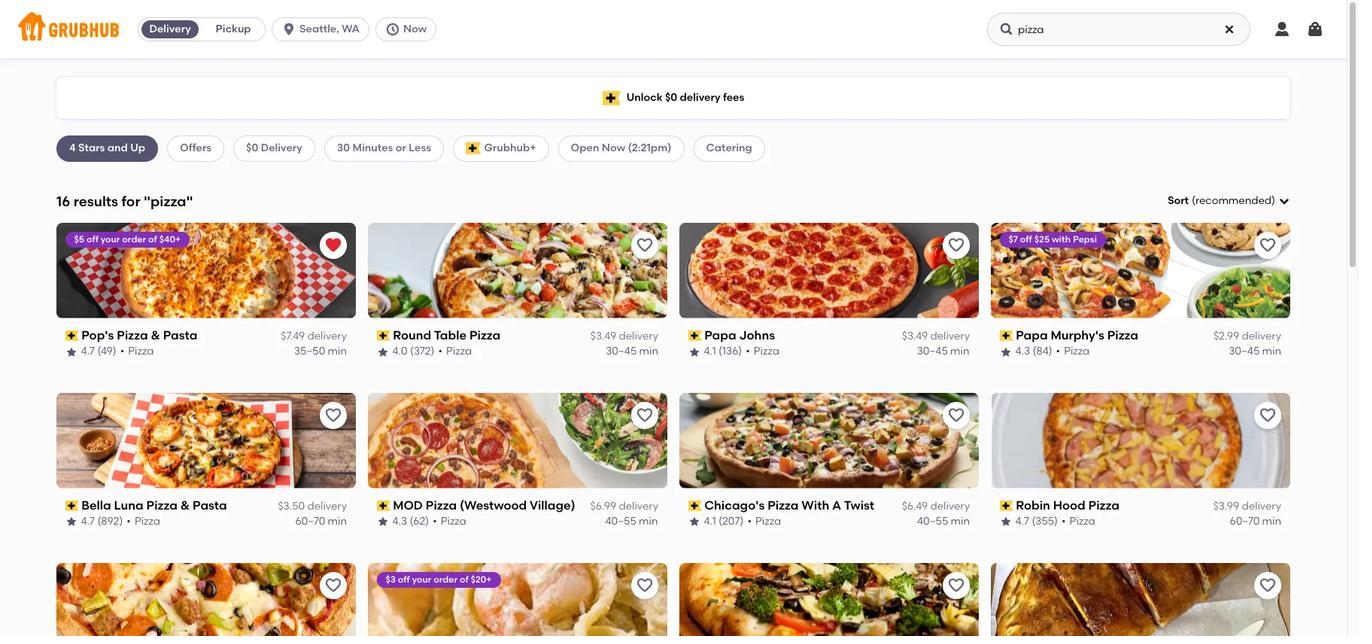 Task type: locate. For each thing, give the bounding box(es) containing it.
1 horizontal spatial $3.49 delivery
[[902, 330, 970, 343]]

40–55 for chicago's pizza with a twist
[[918, 515, 949, 528]]

a
[[833, 498, 842, 512]]

your for $5
[[101, 234, 120, 244]]

4.1 left (207)
[[705, 515, 717, 528]]

pasta down pop's pizza & pasta logo
[[163, 328, 198, 342]]

$3.99
[[1214, 500, 1240, 513]]

• right (49) in the bottom left of the page
[[121, 345, 125, 358]]

pizza right luna
[[147, 498, 178, 512]]

or
[[396, 142, 406, 155]]

and
[[107, 142, 128, 155]]

1 vertical spatial your
[[413, 574, 432, 585]]

save this restaurant button for bella luna pizza & pasta logo
[[320, 402, 347, 429]]

1 vertical spatial &
[[181, 498, 190, 512]]

subscription pass image for round table pizza
[[377, 331, 390, 341]]

delivery
[[680, 91, 721, 104], [307, 330, 347, 343], [619, 330, 659, 343], [931, 330, 970, 343], [1242, 330, 1282, 343], [307, 500, 347, 513], [619, 500, 659, 513], [931, 500, 970, 513], [1242, 500, 1282, 513]]

4.1 (207)
[[705, 515, 745, 528]]

30–45 for papa johns
[[918, 345, 949, 358]]

svg image inside now button
[[385, 22, 400, 37]]

• for pop's pizza & pasta
[[121, 345, 125, 358]]

0 horizontal spatial 60–70
[[295, 515, 325, 528]]

0 vertical spatial delivery
[[149, 23, 191, 35]]

1 vertical spatial grubhub plus flag logo image
[[466, 143, 481, 155]]

60–70 min down $3.50 delivery
[[295, 515, 347, 528]]

0 horizontal spatial off
[[87, 234, 99, 244]]

• down round table pizza
[[439, 345, 443, 358]]

svg image
[[1274, 20, 1292, 38], [385, 22, 400, 37], [1000, 22, 1015, 37]]

star icon image for mod pizza (westwood village)
[[377, 516, 389, 528]]

• pizza down chicago's pizza with a twist
[[748, 515, 782, 528]]

subscription pass image left mod
[[377, 501, 390, 511]]

1 horizontal spatial order
[[434, 574, 458, 585]]

pizza up (62)
[[426, 498, 457, 512]]

crown pizza logo image
[[56, 563, 356, 636]]

star icon image for pop's pizza & pasta
[[65, 346, 78, 358]]

0 horizontal spatial papa
[[705, 328, 737, 342]]

subscription pass image for papa murphy's pizza
[[1000, 331, 1014, 341]]

now right "wa"
[[403, 23, 427, 35]]

• for papa murphy's pizza
[[1057, 345, 1061, 358]]

30–45 min for papa murphy's pizza
[[1229, 345, 1282, 358]]

(84)
[[1034, 345, 1053, 358]]

fees
[[723, 91, 745, 104]]

1 60–70 from the left
[[295, 515, 325, 528]]

min left 4.1 (136)
[[640, 345, 659, 358]]

$3.49 delivery
[[591, 330, 659, 343], [902, 330, 970, 343]]

• for robin hood pizza
[[1063, 515, 1067, 528]]

min right 35–50
[[328, 345, 347, 358]]

order left $20+
[[434, 574, 458, 585]]

1 horizontal spatial 4.3
[[1016, 345, 1031, 358]]

4.3 (84)
[[1016, 345, 1053, 358]]

4.3
[[1016, 345, 1031, 358], [393, 515, 408, 528]]

save this restaurant image
[[636, 236, 654, 254], [324, 406, 343, 424], [636, 406, 654, 424], [1259, 406, 1277, 424], [324, 576, 343, 594], [636, 576, 654, 594], [948, 576, 966, 594]]

4.7 down 'bella'
[[81, 515, 95, 528]]

chicago's
[[705, 498, 765, 512]]

2 40–55 min from the left
[[918, 515, 970, 528]]

chicago's pizza with a twist logo image
[[680, 393, 979, 488]]

0 horizontal spatial $3.49 delivery
[[591, 330, 659, 343]]

min down $3.50 delivery
[[328, 515, 347, 528]]

save this restaurant image for 'zeeks pizza white center logo'
[[948, 576, 966, 594]]

subscription pass image
[[377, 331, 390, 341], [689, 331, 702, 341], [1000, 331, 1014, 341], [689, 501, 702, 511], [1000, 501, 1014, 511]]

save this restaurant button for pizza mart kent (military rd.) logo
[[1255, 572, 1282, 599]]

save this restaurant image
[[948, 236, 966, 254], [1259, 236, 1277, 254], [948, 406, 966, 424], [1259, 576, 1277, 594]]

subscription pass image left 'bella'
[[65, 501, 79, 511]]

& right luna
[[181, 498, 190, 512]]

0 vertical spatial of
[[149, 234, 158, 244]]

star icon image left 4.7 (49)
[[65, 346, 78, 358]]

off right $3
[[398, 574, 411, 585]]

delivery for round table pizza
[[619, 330, 659, 343]]

now inside button
[[403, 23, 427, 35]]

pop's pizza & pasta
[[82, 328, 198, 342]]

papa johns logo image
[[680, 223, 979, 318]]

subscription pass image for chicago's pizza with a twist
[[689, 501, 702, 511]]

papa for papa johns
[[705, 328, 737, 342]]

0 horizontal spatial svg image
[[385, 22, 400, 37]]

0 vertical spatial grubhub plus flag logo image
[[603, 91, 621, 105]]

your right $5
[[101, 234, 120, 244]]

star icon image left 4.0
[[377, 346, 389, 358]]

0 vertical spatial 4.1
[[705, 345, 717, 358]]

1 vertical spatial $0
[[246, 142, 258, 155]]

$0 right offers
[[246, 142, 258, 155]]

1 horizontal spatial your
[[413, 574, 432, 585]]

subscription pass image left pop's
[[65, 331, 79, 341]]

2 60–70 from the left
[[1230, 515, 1260, 528]]

• pizza for papa johns
[[747, 345, 780, 358]]

• pizza down papa murphy's pizza
[[1057, 345, 1091, 358]]

papa
[[705, 328, 737, 342], [1017, 328, 1049, 342]]

1 horizontal spatial $0
[[665, 91, 678, 104]]

4.0 (372)
[[393, 345, 435, 358]]

1 vertical spatial delivery
[[261, 142, 303, 155]]

1 $3.49 delivery from the left
[[591, 330, 659, 343]]

3 30–45 from the left
[[1229, 345, 1260, 358]]

2 30–45 from the left
[[918, 345, 949, 358]]

$6.99 delivery
[[591, 500, 659, 513]]

0 horizontal spatial your
[[101, 234, 120, 244]]

0 vertical spatial pasta
[[163, 328, 198, 342]]

40–55 min down "$6.99 delivery"
[[606, 515, 659, 528]]

papa murphy's pizza
[[1017, 328, 1139, 342]]

0 vertical spatial your
[[101, 234, 120, 244]]

•
[[121, 345, 125, 358], [439, 345, 443, 358], [747, 345, 751, 358], [1057, 345, 1061, 358], [127, 515, 131, 528], [433, 515, 437, 528], [748, 515, 752, 528], [1063, 515, 1067, 528]]

svg image
[[1307, 20, 1325, 38], [282, 22, 297, 37], [1224, 23, 1236, 35], [1279, 195, 1291, 207]]

save this restaurant button
[[632, 232, 659, 259], [943, 232, 970, 259], [1255, 232, 1282, 259], [320, 402, 347, 429], [632, 402, 659, 429], [943, 402, 970, 429], [1255, 402, 1282, 429], [320, 572, 347, 599], [632, 572, 659, 599], [943, 572, 970, 599], [1255, 572, 1282, 599]]

your for $3
[[413, 574, 432, 585]]

• down luna
[[127, 515, 131, 528]]

less
[[409, 142, 431, 155]]

4.3 down mod
[[393, 515, 408, 528]]

• pizza down johns
[[747, 345, 780, 358]]

• right (62)
[[433, 515, 437, 528]]

• pizza
[[121, 345, 154, 358], [439, 345, 473, 358], [747, 345, 780, 358], [1057, 345, 1091, 358], [127, 515, 161, 528], [433, 515, 467, 528], [748, 515, 782, 528], [1063, 515, 1096, 528]]

offers
[[180, 142, 212, 155]]

$3.49
[[591, 330, 617, 343], [902, 330, 928, 343]]

pizza right table
[[470, 328, 501, 342]]

0 horizontal spatial 30–45 min
[[606, 345, 659, 358]]

star icon image for round table pizza
[[377, 346, 389, 358]]

min down $6.49 delivery
[[951, 515, 970, 528]]

40–55 min down $6.49 delivery
[[918, 515, 970, 528]]

wa
[[342, 23, 360, 35]]

subscription pass image for mod pizza (westwood village)
[[377, 501, 390, 511]]

grubhub plus flag logo image left the unlock
[[603, 91, 621, 105]]

0 horizontal spatial $0
[[246, 142, 258, 155]]

pasta down bella luna pizza & pasta logo
[[193, 498, 228, 512]]

1 horizontal spatial now
[[602, 142, 626, 155]]

& right pop's
[[151, 328, 161, 342]]

• for mod pizza (westwood village)
[[433, 515, 437, 528]]

0 horizontal spatial order
[[123, 234, 147, 244]]

4.1 for chicago's pizza with a twist
[[705, 515, 717, 528]]

of
[[149, 234, 158, 244], [460, 574, 469, 585]]

2 papa from the left
[[1017, 328, 1049, 342]]

30–45
[[606, 345, 637, 358], [918, 345, 949, 358], [1229, 345, 1260, 358]]

save this restaurant button for papa johns logo
[[943, 232, 970, 259]]

1 vertical spatial 4.3
[[393, 515, 408, 528]]

off for pop's pizza & pasta
[[87, 234, 99, 244]]

60–70 min down the '$3.99 delivery'
[[1230, 515, 1282, 528]]

• right (207)
[[748, 515, 752, 528]]

with
[[1053, 234, 1072, 244]]

of left $20+
[[460, 574, 469, 585]]

0 vertical spatial order
[[123, 234, 147, 244]]

pepsi
[[1074, 234, 1098, 244]]

save this restaurant image for chicago's pizza with a twist logo
[[948, 406, 966, 424]]

40–55
[[606, 515, 637, 528], [918, 515, 949, 528]]

star icon image left 4.1 (136)
[[689, 346, 701, 358]]

60–70
[[295, 515, 325, 528], [1230, 515, 1260, 528]]

grubhub+
[[484, 142, 536, 155]]

off for papa murphy's pizza
[[1021, 234, 1033, 244]]

0 horizontal spatial grubhub plus flag logo image
[[466, 143, 481, 155]]

subscription pass image left papa johns
[[689, 331, 702, 341]]

delivery for papa murphy's pizza
[[1242, 330, 1282, 343]]

save this restaurant button for 'zeeks pizza white center logo'
[[943, 572, 970, 599]]

0 horizontal spatial now
[[403, 23, 427, 35]]

1 40–55 min from the left
[[606, 515, 659, 528]]

4.7 down robin
[[1016, 515, 1030, 528]]

off
[[87, 234, 99, 244], [1021, 234, 1033, 244], [398, 574, 411, 585]]

1 papa from the left
[[705, 328, 737, 342]]

subscription pass image left round
[[377, 331, 390, 341]]

grubhub plus flag logo image left grubhub+
[[466, 143, 481, 155]]

with
[[802, 498, 830, 512]]

2 horizontal spatial 30–45 min
[[1229, 345, 1282, 358]]

pasta
[[163, 328, 198, 342], [193, 498, 228, 512]]

40–55 min
[[606, 515, 659, 528], [918, 515, 970, 528]]

4.3 for mod pizza (westwood village)
[[393, 515, 408, 528]]

pizza right pop's
[[117, 328, 148, 342]]

pizza down papa murphy's pizza
[[1065, 345, 1091, 358]]

30–45 min
[[606, 345, 659, 358], [918, 345, 970, 358], [1229, 345, 1282, 358]]

2 4.1 from the top
[[705, 515, 717, 528]]

3 30–45 min from the left
[[1229, 345, 1282, 358]]

1 horizontal spatial delivery
[[261, 142, 303, 155]]

delivery for mod pizza (westwood village)
[[619, 500, 659, 513]]

40–55 down "$6.99 delivery"
[[606, 515, 637, 528]]

60–70 for robin hood pizza
[[1230, 515, 1260, 528]]

of left $40+
[[149, 234, 158, 244]]

2 $3.49 delivery from the left
[[902, 330, 970, 343]]

order
[[123, 234, 147, 244], [434, 574, 458, 585]]

min
[[328, 345, 347, 358], [640, 345, 659, 358], [951, 345, 970, 358], [1263, 345, 1282, 358], [328, 515, 347, 528], [640, 515, 659, 528], [951, 515, 970, 528], [1263, 515, 1282, 528]]

1 vertical spatial now
[[602, 142, 626, 155]]

(
[[1192, 194, 1196, 207]]

$7
[[1009, 234, 1019, 244]]

papa up 4.3 (84)
[[1017, 328, 1049, 342]]

grubhub plus flag logo image for grubhub+
[[466, 143, 481, 155]]

4.7 down pop's
[[81, 345, 95, 358]]

2 60–70 min from the left
[[1230, 515, 1282, 528]]

• down robin hood pizza
[[1063, 515, 1067, 528]]

0 vertical spatial &
[[151, 328, 161, 342]]

0 horizontal spatial delivery
[[149, 23, 191, 35]]

min down the '$3.99 delivery'
[[1263, 515, 1282, 528]]

(372)
[[411, 345, 435, 358]]

delivery
[[149, 23, 191, 35], [261, 142, 303, 155]]

pizza right the hood
[[1089, 498, 1120, 512]]

star icon image left 4.3 (62)
[[377, 516, 389, 528]]

4.1 (136)
[[705, 345, 743, 358]]

results
[[74, 192, 118, 210]]

save this restaurant image for papa johns logo
[[948, 236, 966, 254]]

delivery left 30
[[261, 142, 303, 155]]

subscription pass image left chicago's at the bottom right of page
[[689, 501, 702, 511]]

1 30–45 min from the left
[[606, 345, 659, 358]]

save this restaurant image for mod pizza (westwood village) logo at the left of the page
[[636, 406, 654, 424]]

$0
[[665, 91, 678, 104], [246, 142, 258, 155]]

2 horizontal spatial 30–45
[[1229, 345, 1260, 358]]

60–70 down $3.50 delivery
[[295, 515, 325, 528]]

subscription pass image left papa murphy's pizza
[[1000, 331, 1014, 341]]

60–70 down the '$3.99 delivery'
[[1230, 515, 1260, 528]]

1 vertical spatial 4.1
[[705, 515, 717, 528]]

min for papa murphy's pizza
[[1263, 345, 1282, 358]]

• pizza down the hood
[[1063, 515, 1096, 528]]

• pizza for bella luna pizza & pasta
[[127, 515, 161, 528]]

papa up 4.1 (136)
[[705, 328, 737, 342]]

60–70 min for bella luna pizza & pasta
[[295, 515, 347, 528]]

1 horizontal spatial 40–55
[[918, 515, 949, 528]]

60–70 min for robin hood pizza
[[1230, 515, 1282, 528]]

subscription pass image for robin hood pizza
[[1000, 501, 1014, 511]]

round table pizza
[[393, 328, 501, 342]]

delivery for robin hood pizza
[[1242, 500, 1282, 513]]

1 60–70 min from the left
[[295, 515, 347, 528]]

min for papa johns
[[951, 345, 970, 358]]

4.7 for pop's pizza & pasta
[[81, 345, 95, 358]]

1 horizontal spatial $3.49
[[902, 330, 928, 343]]

1 40–55 from the left
[[606, 515, 637, 528]]

your
[[101, 234, 120, 244], [413, 574, 432, 585]]

village)
[[530, 498, 576, 512]]

star icon image left 4.1 (207)
[[689, 516, 701, 528]]

4.7 (355)
[[1016, 515, 1059, 528]]

0 horizontal spatial 30–45
[[606, 345, 637, 358]]

your right $3
[[413, 574, 432, 585]]

4.7 (892)
[[81, 515, 123, 528]]

order left $40+
[[123, 234, 147, 244]]

• pizza right (62)
[[433, 515, 467, 528]]

off right $7 at the top right of the page
[[1021, 234, 1033, 244]]

• pizza for chicago's pizza with a twist
[[748, 515, 782, 528]]

• pizza down bella luna pizza & pasta
[[127, 515, 161, 528]]

• right (136)
[[747, 345, 751, 358]]

2 30–45 min from the left
[[918, 345, 970, 358]]

min left 4.3 (84)
[[951, 345, 970, 358]]

star icon image left 4.7 (892)
[[65, 516, 78, 528]]

0 vertical spatial $0
[[665, 91, 678, 104]]

0 horizontal spatial of
[[149, 234, 158, 244]]

robin hood pizza
[[1017, 498, 1120, 512]]

0 horizontal spatial 60–70 min
[[295, 515, 347, 528]]

40–55 down $6.49 delivery
[[918, 515, 949, 528]]

1 horizontal spatial 60–70 min
[[1230, 515, 1282, 528]]

• pizza down pop's pizza & pasta
[[121, 345, 154, 358]]

1 horizontal spatial grubhub plus flag logo image
[[603, 91, 621, 105]]

min down "$6.99 delivery"
[[640, 515, 659, 528]]

1 horizontal spatial 30–45
[[918, 345, 949, 358]]

save this restaurant button for crown pizza logo
[[320, 572, 347, 599]]

$25
[[1035, 234, 1051, 244]]

• right the (84) on the right bottom of the page
[[1057, 345, 1061, 358]]

• pizza for pop's pizza & pasta
[[121, 345, 154, 358]]

1 30–45 from the left
[[606, 345, 637, 358]]

1 vertical spatial order
[[434, 574, 458, 585]]

4.0
[[393, 345, 408, 358]]

1 4.1 from the top
[[705, 345, 717, 358]]

0 horizontal spatial 40–55
[[606, 515, 637, 528]]

1 $3.49 from the left
[[591, 330, 617, 343]]

2 horizontal spatial off
[[1021, 234, 1033, 244]]

2 $3.49 from the left
[[902, 330, 928, 343]]

$0 right the unlock
[[665, 91, 678, 104]]

pickup
[[216, 23, 251, 35]]

1 horizontal spatial 60–70
[[1230, 515, 1260, 528]]

0 horizontal spatial 40–55 min
[[606, 515, 659, 528]]

subscription pass image for pop's pizza & pasta
[[65, 331, 79, 341]]

0 horizontal spatial 4.3
[[393, 515, 408, 528]]

0 horizontal spatial $3.49
[[591, 330, 617, 343]]

$6.49 delivery
[[902, 500, 970, 513]]

seattle, wa
[[300, 23, 360, 35]]

$5
[[75, 234, 85, 244]]

1 horizontal spatial 30–45 min
[[918, 345, 970, 358]]

4.3 left the (84) on the right bottom of the page
[[1016, 345, 1031, 358]]

4.7 (49)
[[81, 345, 117, 358]]

0 vertical spatial 4.3
[[1016, 345, 1031, 358]]

None field
[[1168, 193, 1291, 209]]

order for $20+
[[434, 574, 458, 585]]

off right $5
[[87, 234, 99, 244]]

0 horizontal spatial &
[[151, 328, 161, 342]]

1 horizontal spatial 40–55 min
[[918, 515, 970, 528]]

star icon image left 4.3 (84)
[[1000, 346, 1012, 358]]

delivery inside button
[[149, 23, 191, 35]]

• pizza down table
[[439, 345, 473, 358]]

min down '$2.99 delivery'
[[1263, 345, 1282, 358]]

luna
[[114, 498, 144, 512]]

min for mod pizza (westwood village)
[[640, 515, 659, 528]]

grubhub plus flag logo image
[[603, 91, 621, 105], [466, 143, 481, 155]]

now right open in the top of the page
[[602, 142, 626, 155]]

star icon image left "4.7 (355)"
[[1000, 516, 1012, 528]]

delivery left pickup
[[149, 23, 191, 35]]

pop's pizza & pasta logo image
[[56, 223, 356, 318]]

1 vertical spatial of
[[460, 574, 469, 585]]

1 horizontal spatial papa
[[1017, 328, 1049, 342]]

subscription pass image left robin
[[1000, 501, 1014, 511]]

subscription pass image
[[65, 331, 79, 341], [65, 501, 79, 511], [377, 501, 390, 511]]

1 horizontal spatial of
[[460, 574, 469, 585]]

2 40–55 from the left
[[918, 515, 949, 528]]

0 vertical spatial now
[[403, 23, 427, 35]]

4.1 left (136)
[[705, 345, 717, 358]]

star icon image
[[65, 346, 78, 358], [377, 346, 389, 358], [689, 346, 701, 358], [1000, 346, 1012, 358], [65, 516, 78, 528], [377, 516, 389, 528], [689, 516, 701, 528], [1000, 516, 1012, 528]]

recommended
[[1196, 194, 1272, 207]]

1 vertical spatial pasta
[[193, 498, 228, 512]]

papa murphy's pizza logo image
[[991, 223, 1291, 318]]



Task type: describe. For each thing, give the bounding box(es) containing it.
pizza mart kent (military rd.) logo image
[[991, 563, 1291, 636]]

mod pizza (westwood village) logo image
[[368, 393, 668, 488]]

min for pop's pizza & pasta
[[328, 345, 347, 358]]

• pizza for mod pizza (westwood village)
[[433, 515, 467, 528]]

stars
[[78, 142, 105, 155]]

mod
[[393, 498, 423, 512]]

4.3 (62)
[[393, 515, 430, 528]]

4.7 for robin hood pizza
[[1016, 515, 1030, 528]]

star icon image for papa johns
[[689, 346, 701, 358]]

star icon image for robin hood pizza
[[1000, 516, 1012, 528]]

$6.99
[[591, 500, 617, 513]]

round
[[393, 328, 432, 342]]

min for robin hood pizza
[[1263, 515, 1282, 528]]

$20+
[[471, 574, 492, 585]]

star icon image for bella luna pizza & pasta
[[65, 516, 78, 528]]

star icon image for chicago's pizza with a twist
[[689, 516, 701, 528]]

pop's
[[82, 328, 114, 342]]

$5 off your order of $40+
[[75, 234, 181, 244]]

bella luna pizza & pasta
[[82, 498, 228, 512]]

none field containing sort
[[1168, 193, 1291, 209]]

for
[[122, 192, 140, 210]]

of for $20+
[[460, 574, 469, 585]]

$3
[[386, 574, 396, 585]]

4.7 for bella luna pizza & pasta
[[81, 515, 95, 528]]

delivery for chicago's pizza with a twist
[[931, 500, 970, 513]]

• pizza for papa murphy's pizza
[[1057, 345, 1091, 358]]

30–45 for round table pizza
[[606, 345, 637, 358]]

subscription pass image for bella luna pizza & pasta
[[65, 501, 79, 511]]

save this restaurant image for round table pizza logo
[[636, 236, 654, 254]]

16
[[56, 192, 70, 210]]

order for $40+
[[123, 234, 147, 244]]

• for round table pizza
[[439, 345, 443, 358]]

pizza down johns
[[754, 345, 780, 358]]

chicago's pizza with a twist
[[705, 498, 875, 512]]

sort ( recommended )
[[1168, 194, 1276, 207]]

"pizza"
[[144, 192, 193, 210]]

sort
[[1168, 194, 1189, 207]]

now button
[[376, 17, 443, 41]]

40–55 min for mod pizza (westwood village)
[[606, 515, 659, 528]]

of for $40+
[[149, 234, 158, 244]]

save this restaurant button for chicago's pizza with a twist logo
[[943, 402, 970, 429]]

$40+
[[160, 234, 181, 244]]

subscription pass image for papa johns
[[689, 331, 702, 341]]

• pizza for round table pizza
[[439, 345, 473, 358]]

open
[[571, 142, 600, 155]]

twist
[[845, 498, 875, 512]]

4.3 for papa murphy's pizza
[[1016, 345, 1031, 358]]

$3.99 delivery
[[1214, 500, 1282, 513]]

4 stars and up
[[69, 142, 145, 155]]

delivery for pop's pizza & pasta
[[307, 330, 347, 343]]

• for chicago's pizza with a twist
[[748, 515, 752, 528]]

$3.49 delivery for round table pizza
[[591, 330, 659, 343]]

delivery for papa johns
[[931, 330, 970, 343]]

pizza left with on the right of the page
[[768, 498, 799, 512]]

pizza down pop's pizza & pasta
[[129, 345, 154, 358]]

min for round table pizza
[[640, 345, 659, 358]]

$6.49
[[902, 500, 928, 513]]

svg image inside seattle, wa button
[[282, 22, 297, 37]]

(westwood
[[460, 498, 528, 512]]

papa for papa murphy's pizza
[[1017, 328, 1049, 342]]

40–55 for mod pizza (westwood village)
[[606, 515, 637, 528]]

$3.50 delivery
[[278, 500, 347, 513]]

table
[[435, 328, 467, 342]]

papa johns
[[705, 328, 776, 342]]

bella
[[82, 498, 112, 512]]

pizza right (62)
[[441, 515, 467, 528]]

save this restaurant image for bella luna pizza & pasta logo
[[324, 406, 343, 424]]

60–70 for bella luna pizza & pasta
[[295, 515, 325, 528]]

1 horizontal spatial off
[[398, 574, 411, 585]]

$3.50
[[278, 500, 305, 513]]

(136)
[[719, 345, 743, 358]]

30–45 for papa murphy's pizza
[[1229, 345, 1260, 358]]

unlock
[[627, 91, 663, 104]]

murphy's
[[1052, 328, 1105, 342]]

(62)
[[410, 515, 430, 528]]

• for papa johns
[[747, 345, 751, 358]]

unlock $0 delivery fees
[[627, 91, 745, 104]]

4.1 for papa johns
[[705, 345, 717, 358]]

saved restaurant button
[[320, 232, 347, 259]]

up
[[130, 142, 145, 155]]

save this restaurant image for pizza mart kent (military rd.) logo
[[1259, 576, 1277, 594]]

catering
[[706, 142, 753, 155]]

pizza dudes logo image
[[368, 563, 668, 636]]

delivery for bella luna pizza & pasta
[[307, 500, 347, 513]]

johns
[[740, 328, 776, 342]]

save this restaurant image for crown pizza logo
[[324, 576, 343, 594]]

$0 delivery
[[246, 142, 303, 155]]

)
[[1272, 194, 1276, 207]]

2 horizontal spatial svg image
[[1274, 20, 1292, 38]]

$3.49 for round table pizza
[[591, 330, 617, 343]]

$2.99
[[1214, 330, 1240, 343]]

(892)
[[98, 515, 123, 528]]

pizza down the hood
[[1071, 515, 1096, 528]]

pizza down chicago's pizza with a twist
[[756, 515, 782, 528]]

30–45 min for round table pizza
[[606, 345, 659, 358]]

30
[[337, 142, 350, 155]]

(355)
[[1033, 515, 1059, 528]]

Search for food, convenience, alcohol... search field
[[988, 13, 1251, 46]]

main navigation navigation
[[0, 0, 1347, 59]]

$2.99 delivery
[[1214, 330, 1282, 343]]

• for bella luna pizza & pasta
[[127, 515, 131, 528]]

bella luna pizza & pasta logo image
[[56, 393, 356, 488]]

saved restaurant image
[[324, 236, 343, 254]]

1 horizontal spatial &
[[181, 498, 190, 512]]

star icon image for papa murphy's pizza
[[1000, 346, 1012, 358]]

(2:21pm)
[[628, 142, 672, 155]]

seattle, wa button
[[272, 17, 376, 41]]

(49)
[[98, 345, 117, 358]]

$7 off $25 with pepsi
[[1009, 234, 1098, 244]]

$7.49 delivery
[[281, 330, 347, 343]]

seattle,
[[300, 23, 339, 35]]

1 horizontal spatial svg image
[[1000, 22, 1015, 37]]

min for chicago's pizza with a twist
[[951, 515, 970, 528]]

mod pizza (westwood village)
[[393, 498, 576, 512]]

min for bella luna pizza & pasta
[[328, 515, 347, 528]]

save this restaurant button for mod pizza (westwood village) logo at the left of the page
[[632, 402, 659, 429]]

grubhub plus flag logo image for unlock $0 delivery fees
[[603, 91, 621, 105]]

30–45 min for papa johns
[[918, 345, 970, 358]]

35–50 min
[[294, 345, 347, 358]]

pizza right murphy's
[[1108, 328, 1139, 342]]

35–50
[[294, 345, 325, 358]]

minutes
[[353, 142, 393, 155]]

pizza down bella luna pizza & pasta
[[135, 515, 161, 528]]

zeeks pizza white center logo image
[[680, 563, 979, 636]]

30 minutes or less
[[337, 142, 431, 155]]

40–55 min for chicago's pizza with a twist
[[918, 515, 970, 528]]

robin hood pizza logo image
[[991, 393, 1291, 488]]

pickup button
[[202, 17, 265, 41]]

delivery button
[[139, 17, 202, 41]]

save this restaurant image for robin hood pizza logo
[[1259, 406, 1277, 424]]

16 results for "pizza"
[[56, 192, 193, 210]]

$3 off your order of $20+
[[386, 574, 492, 585]]

(207)
[[719, 515, 745, 528]]

open now (2:21pm)
[[571, 142, 672, 155]]

pizza down table
[[447, 345, 473, 358]]

robin
[[1017, 498, 1051, 512]]

round table pizza logo image
[[368, 223, 668, 318]]

hood
[[1054, 498, 1086, 512]]

save this restaurant button for round table pizza logo
[[632, 232, 659, 259]]

$3.49 for papa johns
[[902, 330, 928, 343]]

$7.49
[[281, 330, 305, 343]]

4
[[69, 142, 76, 155]]

save this restaurant button for robin hood pizza logo
[[1255, 402, 1282, 429]]

• pizza for robin hood pizza
[[1063, 515, 1096, 528]]

$3.49 delivery for papa johns
[[902, 330, 970, 343]]



Task type: vqa. For each thing, say whether or not it's contained in the screenshot.


